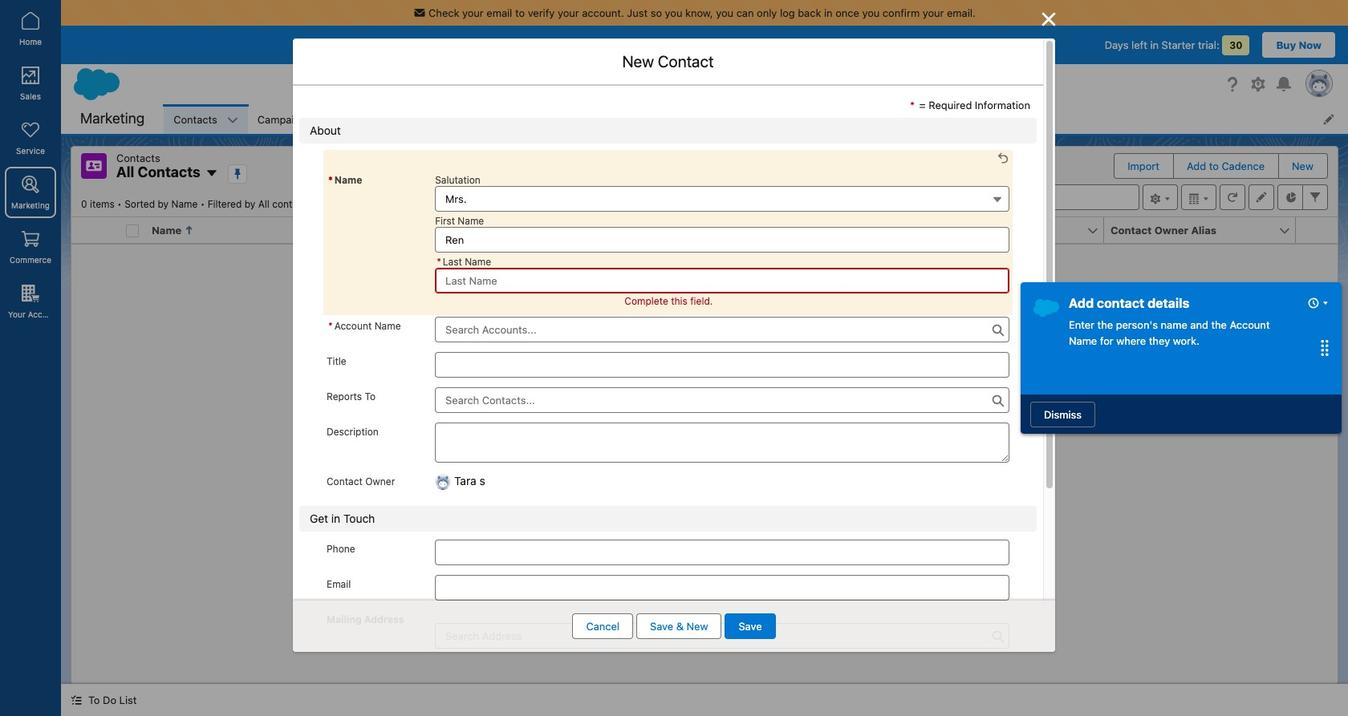 Task type: vqa. For each thing, say whether or not it's contained in the screenshot.
THE ACCOUNT related to * Account Name
yes



Task type: describe. For each thing, give the bounding box(es) containing it.
log
[[780, 6, 795, 19]]

mrs.
[[446, 193, 467, 205]]

Reports To text field
[[435, 388, 1010, 413]]

campaigns list item
[[248, 104, 342, 134]]

verify
[[528, 6, 555, 19]]

new for new
[[1292, 160, 1314, 173]]

status containing it's the fastest way to win more deals.
[[586, 356, 823, 546]]

buy now button
[[1263, 32, 1336, 58]]

cell inside the all contacts|contacts|list view element
[[120, 218, 145, 244]]

your account
[[8, 310, 60, 319]]

campaigns
[[258, 113, 312, 126]]

contact
[[1097, 296, 1145, 311]]

title button
[[529, 218, 703, 243]]

required
[[929, 99, 972, 112]]

add for to
[[1187, 160, 1206, 173]]

add to cadence
[[1187, 160, 1265, 173]]

First Name text field
[[435, 227, 1010, 253]]

save for save & new
[[650, 620, 674, 633]]

work.
[[1173, 334, 1200, 347]]

your account link
[[5, 276, 60, 327]]

item number image
[[71, 218, 120, 243]]

import button
[[1115, 154, 1173, 178]]

contacts list item
[[164, 104, 248, 134]]

2 your from the left
[[558, 6, 579, 19]]

0 vertical spatial in
[[824, 6, 833, 19]]

flows list item
[[431, 104, 499, 134]]

new for new contact
[[622, 52, 654, 71]]

0 horizontal spatial the
[[631, 499, 646, 512]]

they
[[1149, 334, 1170, 347]]

Title text field
[[435, 352, 1010, 378]]

1 by from the left
[[158, 198, 169, 210]]

Description text field
[[435, 423, 1010, 463]]

items
[[90, 198, 115, 210]]

buy now
[[1277, 39, 1322, 51]]

owner for contact owner alias
[[1155, 224, 1189, 237]]

fastest
[[649, 499, 683, 512]]

this
[[671, 295, 688, 307]]

content link
[[499, 104, 557, 134]]

to inside button
[[1209, 160, 1219, 173]]

contacts
[[272, 198, 312, 210]]

all contacts|contacts|list view element
[[71, 146, 1339, 685]]

first name
[[435, 215, 484, 227]]

1 horizontal spatial the
[[1098, 319, 1113, 331]]

once
[[836, 6, 860, 19]]

name up reports to
[[375, 320, 401, 332]]

segments link
[[342, 104, 410, 134]]

home link
[[5, 3, 56, 55]]

service link
[[5, 112, 56, 164]]

touch
[[344, 512, 375, 526]]

all contacts
[[116, 164, 200, 181]]

* name
[[328, 174, 362, 186]]

1 • from the left
[[117, 198, 122, 210]]

check
[[429, 6, 459, 19]]

list
[[119, 694, 137, 707]]

contact owner
[[327, 476, 395, 488]]

trial:
[[1198, 39, 1220, 51]]

account.
[[582, 6, 624, 19]]

days
[[1105, 39, 1129, 51]]

0 vertical spatial a
[[363, 198, 369, 210]]

performance
[[567, 113, 629, 126]]

it's the fastest way to win more deals.
[[613, 499, 796, 512]]

email
[[487, 6, 512, 19]]

a inside button
[[692, 527, 698, 540]]

0 vertical spatial marketing
[[80, 110, 145, 127]]

* last name
[[437, 256, 491, 268]]

1 vertical spatial all
[[258, 198, 270, 210]]

only
[[757, 6, 777, 19]]

0 vertical spatial to
[[515, 6, 525, 19]]

name right last
[[465, 256, 491, 268]]

commerce
[[10, 255, 51, 265]]

days left in starter trial: 30
[[1105, 39, 1243, 51]]

get
[[310, 512, 328, 526]]

minute
[[372, 198, 402, 210]]

2 by from the left
[[245, 198, 256, 210]]

deals.
[[767, 499, 796, 512]]

save & new
[[650, 620, 708, 633]]

0 horizontal spatial phone
[[327, 544, 355, 556]]

home
[[19, 37, 42, 47]]

contacts inside list item
[[174, 113, 217, 126]]

segments
[[352, 113, 401, 126]]

for
[[1100, 334, 1114, 347]]

action element
[[1296, 218, 1338, 244]]

search...
[[598, 78, 641, 91]]

list containing contacts
[[164, 104, 1348, 134]]

0
[[81, 198, 87, 210]]

Search Accounts... text field
[[435, 317, 1010, 343]]

import
[[1128, 160, 1160, 173]]

save & new button
[[637, 614, 722, 640]]

cancel
[[586, 620, 620, 633]]

back
[[798, 6, 821, 19]]

know,
[[685, 6, 713, 19]]

to inside button
[[88, 694, 100, 707]]

inverse image
[[1039, 10, 1059, 29]]

Search All Contacts list view. search field
[[947, 185, 1140, 210]]

add a contact
[[670, 527, 739, 540]]

new button
[[1279, 154, 1327, 178]]

enter
[[1069, 319, 1095, 331]]

all contacts status
[[81, 198, 322, 210]]

details
[[1148, 296, 1190, 311]]

starter
[[1162, 39, 1195, 51]]

name button
[[145, 218, 319, 243]]

0 horizontal spatial email
[[327, 579, 351, 591]]

ago
[[405, 198, 422, 210]]

name inside button
[[152, 224, 182, 237]]

campaigns link
[[248, 104, 322, 134]]

phone button
[[721, 218, 895, 243]]

complete
[[625, 295, 668, 307]]

email.
[[947, 6, 976, 19]]

get in touch
[[310, 512, 375, 526]]

field.
[[690, 295, 713, 307]]

action image
[[1296, 218, 1338, 243]]

complete this field.
[[625, 295, 713, 307]]

contact up get in touch on the left of the page
[[327, 476, 363, 488]]

1 vertical spatial in
[[1150, 39, 1159, 51]]

filtered
[[208, 198, 242, 210]]

0 vertical spatial all
[[116, 164, 134, 181]]



Task type: locate. For each thing, give the bounding box(es) containing it.
updated
[[322, 198, 361, 210]]

3 you from the left
[[862, 6, 880, 19]]

0 vertical spatial phone
[[727, 224, 760, 237]]

1 vertical spatial marketing
[[11, 201, 50, 210]]

save for save
[[739, 620, 762, 633]]

• left updated in the left of the page
[[314, 198, 319, 210]]

&
[[676, 620, 684, 633]]

phone down get in touch on the left of the page
[[327, 544, 355, 556]]

your left 'email'
[[462, 6, 484, 19]]

name element
[[145, 218, 347, 244]]

account right and
[[1230, 319, 1270, 331]]

sales link
[[5, 58, 56, 109]]

in right get
[[331, 512, 340, 526]]

a down way on the right bottom of page
[[692, 527, 698, 540]]

0 horizontal spatial to
[[88, 694, 100, 707]]

win
[[720, 499, 736, 512]]

check your email to verify your account. just so you know, you can only log back in once you confirm your email.
[[429, 6, 976, 19]]

in right left on the top right of the page
[[1150, 39, 1159, 51]]

1 horizontal spatial phone
[[727, 224, 760, 237]]

name left the filtered
[[171, 198, 198, 210]]

add inside status
[[670, 527, 689, 540]]

title element
[[529, 218, 730, 244]]

*
[[910, 99, 915, 112], [328, 174, 333, 186], [437, 256, 441, 268], [328, 320, 333, 332]]

owner up touch
[[365, 476, 395, 488]]

to left do at bottom
[[88, 694, 100, 707]]

0 horizontal spatial you
[[665, 6, 683, 19]]

2 horizontal spatial you
[[862, 6, 880, 19]]

a
[[363, 198, 369, 210], [692, 527, 698, 540]]

about
[[310, 124, 341, 137]]

the up for
[[1098, 319, 1113, 331]]

0 vertical spatial new
[[622, 52, 654, 71]]

new
[[622, 52, 654, 71], [1292, 160, 1314, 173], [687, 620, 708, 633]]

new right "&"
[[687, 620, 708, 633]]

account for your account
[[28, 310, 60, 319]]

0 horizontal spatial title
[[327, 356, 346, 368]]

phone element
[[721, 218, 922, 244]]

title inside title button
[[535, 224, 558, 237]]

2 horizontal spatial new
[[1292, 160, 1314, 173]]

all
[[116, 164, 134, 181], [258, 198, 270, 210]]

2 vertical spatial new
[[687, 620, 708, 633]]

list
[[164, 104, 1348, 134]]

1 vertical spatial email
[[327, 579, 351, 591]]

* for * name
[[328, 174, 333, 186]]

0 horizontal spatial owner
[[365, 476, 395, 488]]

name down the sorted
[[152, 224, 182, 237]]

1 horizontal spatial your
[[558, 6, 579, 19]]

phone inside button
[[727, 224, 760, 237]]

1 vertical spatial owner
[[365, 476, 395, 488]]

confirm
[[883, 6, 920, 19]]

1 horizontal spatial to
[[707, 499, 717, 512]]

just
[[627, 6, 648, 19]]

2 horizontal spatial add
[[1187, 160, 1206, 173]]

3 your from the left
[[923, 6, 944, 19]]

contact up phone "text field"
[[701, 527, 739, 540]]

your right verify
[[558, 6, 579, 19]]

a left minute
[[363, 198, 369, 210]]

all left contacts
[[258, 198, 270, 210]]

dismiss
[[1044, 409, 1082, 421]]

save
[[650, 620, 674, 633], [739, 620, 762, 633]]

* for * = required information
[[910, 99, 915, 112]]

can
[[737, 6, 754, 19]]

contact up search... button
[[658, 52, 714, 71]]

you right so
[[665, 6, 683, 19]]

0 horizontal spatial marketing
[[11, 201, 50, 210]]

first
[[435, 215, 455, 227]]

1 horizontal spatial to
[[365, 391, 376, 403]]

dismiss button
[[1031, 402, 1096, 428]]

contact inside 'add a contact' button
[[701, 527, 739, 540]]

the right and
[[1212, 319, 1227, 331]]

account for * account name
[[334, 320, 372, 332]]

0 horizontal spatial •
[[117, 198, 122, 210]]

owner left alias
[[1155, 224, 1189, 237]]

item number element
[[71, 218, 120, 244]]

0 horizontal spatial your
[[462, 6, 484, 19]]

0 vertical spatial add
[[1187, 160, 1206, 173]]

1 vertical spatial phone
[[327, 544, 355, 556]]

person's
[[1116, 319, 1158, 331]]

Phone text field
[[435, 541, 1010, 566]]

to left cadence
[[1209, 160, 1219, 173]]

by right the filtered
[[245, 198, 256, 210]]

your
[[8, 310, 25, 319]]

* = required information
[[910, 99, 1031, 112]]

email element
[[913, 218, 1114, 244]]

you
[[665, 6, 683, 19], [716, 6, 734, 19], [862, 6, 880, 19]]

add to cadence button
[[1174, 154, 1278, 178]]

last
[[443, 256, 462, 268]]

so
[[651, 6, 662, 19]]

0 horizontal spatial new
[[622, 52, 654, 71]]

new up search...
[[622, 52, 654, 71]]

0 vertical spatial title
[[535, 224, 558, 237]]

name up updated in the left of the page
[[335, 174, 362, 186]]

1 horizontal spatial add
[[1069, 296, 1094, 311]]

2 vertical spatial to
[[707, 499, 717, 512]]

contact owner alias element
[[1104, 218, 1306, 244]]

0 horizontal spatial a
[[363, 198, 369, 210]]

0 horizontal spatial save
[[650, 620, 674, 633]]

name down enter at the top of the page
[[1069, 334, 1097, 347]]

1 vertical spatial new
[[1292, 160, 1314, 173]]

your left email.
[[923, 6, 944, 19]]

flows link
[[431, 104, 478, 134]]

1 save from the left
[[650, 620, 674, 633]]

buy
[[1277, 39, 1296, 51]]

content
[[509, 113, 548, 126]]

email inside button
[[919, 224, 947, 237]]

all up the sorted
[[116, 164, 134, 181]]

sales
[[20, 91, 41, 101]]

select list display image
[[1181, 185, 1217, 210]]

left
[[1132, 39, 1148, 51]]

2 horizontal spatial •
[[314, 198, 319, 210]]

2 horizontal spatial the
[[1212, 319, 1227, 331]]

1 horizontal spatial email
[[919, 224, 947, 237]]

0 vertical spatial to
[[365, 391, 376, 403]]

0 horizontal spatial add
[[670, 527, 689, 540]]

• left the filtered
[[200, 198, 205, 210]]

2 you from the left
[[716, 6, 734, 19]]

add
[[1187, 160, 1206, 173], [1069, 296, 1094, 311], [670, 527, 689, 540]]

add down fastest
[[670, 527, 689, 540]]

cell
[[120, 218, 145, 244]]

1 horizontal spatial a
[[692, 527, 698, 540]]

information
[[975, 99, 1031, 112]]

save left "&"
[[650, 620, 674, 633]]

0 horizontal spatial all
[[116, 164, 134, 181]]

account name element
[[337, 218, 539, 244]]

name
[[335, 174, 362, 186], [171, 198, 198, 210], [458, 215, 484, 227], [152, 224, 182, 237], [465, 256, 491, 268], [375, 320, 401, 332], [1069, 334, 1097, 347]]

more
[[739, 499, 764, 512]]

you left can
[[716, 6, 734, 19]]

Salutation button
[[435, 186, 1010, 212]]

account
[[28, 310, 60, 319], [1230, 319, 1270, 331], [334, 320, 372, 332]]

30
[[1230, 39, 1243, 51]]

marketing up all contacts
[[80, 110, 145, 127]]

* for * last name
[[437, 256, 441, 268]]

cadence
[[1222, 160, 1265, 173]]

3 • from the left
[[314, 198, 319, 210]]

1 horizontal spatial account
[[334, 320, 372, 332]]

• right items
[[117, 198, 122, 210]]

add inside add contact details enter the person's name and the account name for where they work.
[[1069, 296, 1094, 311]]

0 vertical spatial email
[[919, 224, 947, 237]]

account up reports to
[[334, 320, 372, 332]]

performance link
[[557, 104, 639, 134]]

1 vertical spatial to
[[1209, 160, 1219, 173]]

Email text field
[[435, 576, 1010, 602]]

1 vertical spatial add
[[1069, 296, 1094, 311]]

the right it's on the bottom of page
[[631, 499, 646, 512]]

alias
[[1191, 224, 1217, 237]]

0 horizontal spatial account
[[28, 310, 60, 319]]

0 horizontal spatial in
[[331, 512, 340, 526]]

* up reports on the left bottom
[[328, 320, 333, 332]]

add up select list display icon
[[1187, 160, 1206, 173]]

1 you from the left
[[665, 6, 683, 19]]

new contact
[[622, 52, 714, 71]]

=
[[920, 99, 926, 112]]

1 horizontal spatial all
[[258, 198, 270, 210]]

owner for contact owner
[[365, 476, 395, 488]]

you right once
[[862, 6, 880, 19]]

name inside add contact details enter the person's name and the account name for where they work.
[[1069, 334, 1097, 347]]

1 vertical spatial title
[[327, 356, 346, 368]]

1 horizontal spatial save
[[739, 620, 762, 633]]

1 horizontal spatial by
[[245, 198, 256, 210]]

1 horizontal spatial owner
[[1155, 224, 1189, 237]]

reports
[[327, 391, 362, 403]]

* left =
[[910, 99, 915, 112]]

add up enter at the top of the page
[[1069, 296, 1094, 311]]

1 horizontal spatial marketing
[[80, 110, 145, 127]]

owner inside button
[[1155, 224, 1189, 237]]

2 vertical spatial add
[[670, 527, 689, 540]]

to
[[365, 391, 376, 403], [88, 694, 100, 707]]

0 vertical spatial owner
[[1155, 224, 1189, 237]]

2 horizontal spatial in
[[1150, 39, 1159, 51]]

in
[[824, 6, 833, 19], [1150, 39, 1159, 51], [331, 512, 340, 526]]

cancel button
[[573, 614, 633, 640]]

status
[[586, 356, 823, 546]]

add for contact
[[1069, 296, 1094, 311]]

2 horizontal spatial account
[[1230, 319, 1270, 331]]

text default image
[[71, 695, 82, 707]]

reports to
[[327, 391, 376, 403]]

account right your
[[28, 310, 60, 319]]

add a contact button
[[657, 522, 752, 546]]

1 horizontal spatial title
[[535, 224, 558, 237]]

new right cadence
[[1292, 160, 1314, 173]]

list view controls image
[[1143, 185, 1178, 210]]

marketing link
[[5, 167, 56, 218]]

new inside the all contacts|contacts|list view element
[[1292, 160, 1314, 173]]

phone
[[727, 224, 760, 237], [327, 544, 355, 556]]

* left last
[[437, 256, 441, 268]]

1 vertical spatial to
[[88, 694, 100, 707]]

search... button
[[567, 71, 888, 97]]

2 save from the left
[[739, 620, 762, 633]]

add contact details enter the person's name and the account name for where they work.
[[1069, 296, 1270, 347]]

account inside add contact details enter the person's name and the account name for where they work.
[[1230, 319, 1270, 331]]

0 horizontal spatial by
[[158, 198, 169, 210]]

email
[[919, 224, 947, 237], [327, 579, 351, 591]]

1 horizontal spatial in
[[824, 6, 833, 19]]

* up updated in the left of the page
[[328, 174, 333, 186]]

2 • from the left
[[200, 198, 205, 210]]

way
[[685, 499, 704, 512]]

* account name
[[328, 320, 401, 332]]

contact owner alias
[[1111, 224, 1217, 237]]

contact inside contact owner alias button
[[1111, 224, 1152, 237]]

email button
[[913, 218, 1087, 243]]

flows
[[441, 113, 469, 126]]

* for * account name
[[328, 320, 333, 332]]

contact down "list view controls" icon
[[1111, 224, 1152, 237]]

do
[[103, 694, 116, 707]]

to inside status
[[707, 499, 717, 512]]

1 horizontal spatial you
[[716, 6, 734, 19]]

phone down 'mrs.' button
[[727, 224, 760, 237]]

to left 'win'
[[707, 499, 717, 512]]

to right reports on the left bottom
[[365, 391, 376, 403]]

now
[[1299, 39, 1322, 51]]

sorted
[[125, 198, 155, 210]]

segments list item
[[342, 104, 431, 134]]

add for a
[[670, 527, 689, 540]]

by right the sorted
[[158, 198, 169, 210]]

1 vertical spatial a
[[692, 527, 698, 540]]

save down email text field
[[739, 620, 762, 633]]

contacts link
[[164, 104, 227, 134]]

2 horizontal spatial to
[[1209, 160, 1219, 173]]

name right first
[[458, 215, 484, 227]]

2 vertical spatial in
[[331, 512, 340, 526]]

owner
[[1155, 224, 1189, 237], [365, 476, 395, 488]]

2 horizontal spatial your
[[923, 6, 944, 19]]

1 horizontal spatial •
[[200, 198, 205, 210]]

to right 'email'
[[515, 6, 525, 19]]

Last Name text field
[[435, 268, 1010, 294]]

by
[[158, 198, 169, 210], [245, 198, 256, 210]]

1 horizontal spatial new
[[687, 620, 708, 633]]

1 your from the left
[[462, 6, 484, 19]]

to do list button
[[61, 685, 146, 717]]

in right back
[[824, 6, 833, 19]]

marketing up commerce link
[[11, 201, 50, 210]]

0 horizontal spatial to
[[515, 6, 525, 19]]

description
[[327, 426, 379, 438]]



